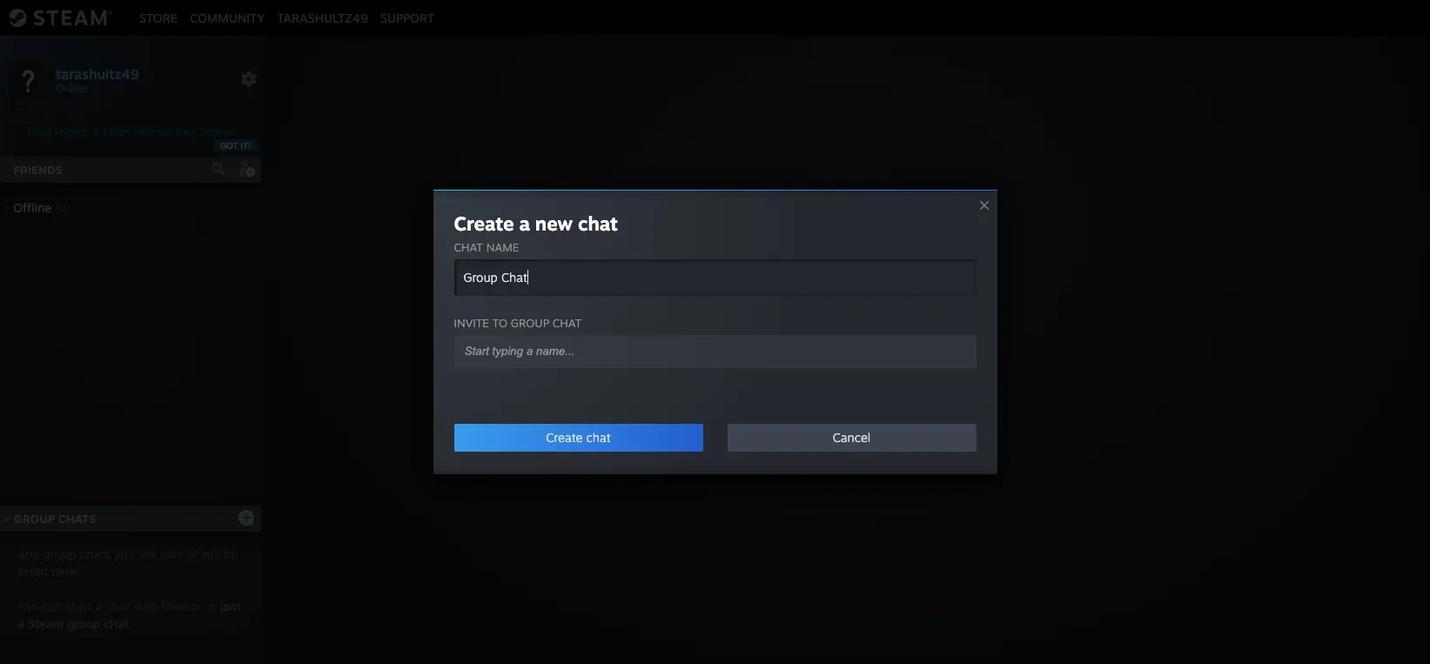 Task type: describe. For each thing, give the bounding box(es) containing it.
listed
[[17, 564, 48, 579]]

you
[[114, 547, 135, 561]]

0 horizontal spatial or
[[205, 599, 216, 614]]

0 vertical spatial group
[[511, 316, 549, 330]]

a right start
[[95, 599, 102, 614]]

start!
[[933, 359, 967, 376]]

group chats
[[14, 512, 96, 526]]

community link
[[184, 10, 271, 25]]

a for steam
[[17, 616, 24, 631]]

&
[[92, 125, 100, 138]]

Start typing a name... text field
[[463, 344, 954, 359]]

support link
[[374, 10, 441, 25]]

1 horizontal spatial to
[[916, 359, 929, 376]]

1 vertical spatial tarashultz49
[[56, 65, 139, 82]]

offline
[[13, 200, 52, 215]]

are
[[138, 547, 156, 561]]

collapse chats list image
[[0, 515, 20, 522]]

tarashultz49 link
[[271, 10, 374, 25]]

create a group chat image
[[238, 509, 255, 526]]

invite to group chat
[[454, 316, 582, 330]]

drag friends & chats here for easy access
[[28, 125, 233, 138]]

friend
[[776, 359, 816, 376]]

chat.
[[104, 616, 132, 631]]

click
[[729, 359, 760, 376]]

store link
[[133, 10, 184, 25]]

click a friend or group chat to start!
[[729, 359, 967, 376]]

part
[[160, 547, 183, 561]]

0 vertical spatial chats
[[103, 125, 131, 138]]

any
[[17, 547, 40, 561]]

drag
[[28, 125, 51, 138]]

community
[[190, 10, 265, 25]]

0 vertical spatial or
[[820, 359, 834, 376]]

access
[[201, 125, 233, 138]]

of
[[186, 547, 198, 561]]

1 vertical spatial chat
[[881, 359, 912, 376]]

join a steam group chat. link
[[17, 599, 241, 631]]

start
[[66, 599, 92, 614]]

a for new
[[519, 212, 530, 235]]

name
[[486, 240, 519, 254]]

1 vertical spatial friends
[[14, 163, 62, 177]]

be
[[224, 547, 238, 561]]

create for create a new chat
[[454, 212, 514, 235]]



Task type: vqa. For each thing, say whether or not it's contained in the screenshot.
When for When I receive a chat room notification
no



Task type: locate. For each thing, give the bounding box(es) containing it.
a for friend
[[764, 359, 772, 376]]

0 vertical spatial group
[[838, 359, 877, 376]]

chats
[[103, 125, 131, 138], [58, 512, 96, 526]]

here.
[[51, 564, 80, 579]]

support
[[380, 10, 434, 25]]

a down you
[[17, 616, 24, 631]]

group up here.
[[43, 547, 76, 561]]

you
[[17, 599, 38, 614]]

1 horizontal spatial chats
[[103, 125, 131, 138]]

tarashultz49 left the support
[[277, 10, 368, 25]]

steam
[[28, 616, 64, 631]]

chat name
[[454, 240, 519, 254]]

a
[[519, 212, 530, 235], [764, 359, 772, 376], [95, 599, 102, 614], [17, 616, 24, 631]]

1 horizontal spatial chat
[[881, 359, 912, 376]]

group right invite
[[511, 316, 549, 330]]

or
[[820, 359, 834, 376], [205, 599, 216, 614]]

a right click
[[764, 359, 772, 376]]

to
[[492, 316, 507, 330], [916, 359, 929, 376]]

0 vertical spatial friends
[[54, 125, 89, 138]]

1 horizontal spatial group
[[838, 359, 877, 376]]

create chat button
[[454, 424, 703, 452]]

friends down drag
[[14, 163, 62, 177]]

create inside create chat button
[[546, 430, 583, 445]]

chat
[[578, 212, 618, 235], [553, 316, 582, 330], [586, 430, 611, 445], [106, 599, 131, 614]]

group inside any group chats you are part of will be listed here.
[[43, 547, 76, 561]]

to left start!
[[916, 359, 929, 376]]

cancel button
[[727, 424, 976, 452]]

create
[[454, 212, 514, 235], [546, 430, 583, 445]]

0 horizontal spatial tarashultz49
[[56, 65, 139, 82]]

0 vertical spatial chat
[[454, 240, 483, 254]]

group right 'friend'
[[838, 359, 877, 376]]

group down start
[[67, 616, 100, 631]]

tarashultz49
[[277, 10, 368, 25], [56, 65, 139, 82]]

0 horizontal spatial group
[[14, 512, 55, 526]]

1 vertical spatial group
[[43, 547, 76, 561]]

0 vertical spatial create
[[454, 212, 514, 235]]

add a friend image
[[237, 159, 256, 178]]

create a new chat
[[454, 212, 618, 235]]

0 vertical spatial to
[[492, 316, 507, 330]]

1 vertical spatial chats
[[58, 512, 96, 526]]

join
[[220, 599, 241, 614]]

for
[[158, 125, 172, 138]]

or right 'friend'
[[820, 359, 834, 376]]

with
[[134, 599, 158, 614]]

0 vertical spatial tarashultz49
[[277, 10, 368, 25]]

friends left &
[[54, 125, 89, 138]]

a left new
[[519, 212, 530, 235]]

easy
[[175, 125, 198, 138]]

chats
[[80, 547, 110, 561]]

to right invite
[[492, 316, 507, 330]]

1 horizontal spatial tarashultz49
[[277, 10, 368, 25]]

chat inside button
[[586, 430, 611, 445]]

new
[[535, 212, 573, 235]]

1 vertical spatial or
[[205, 599, 216, 614]]

cancel
[[833, 430, 871, 445]]

a inside join a steam group chat.
[[17, 616, 24, 631]]

friends
[[54, 125, 89, 138], [14, 163, 62, 177]]

chat left start!
[[881, 359, 912, 376]]

2 vertical spatial group
[[67, 616, 100, 631]]

create chat
[[546, 430, 611, 445]]

create for create chat
[[546, 430, 583, 445]]

friends
[[162, 599, 201, 614]]

group inside join a steam group chat.
[[67, 616, 100, 631]]

search my friends list image
[[211, 161, 226, 177]]

group
[[511, 316, 549, 330], [43, 547, 76, 561], [67, 616, 100, 631]]

manage friends list settings image
[[240, 71, 258, 88]]

you can start a chat with friends or
[[17, 599, 220, 614]]

0 horizontal spatial chat
[[454, 240, 483, 254]]

any group chats you are part of will be listed here.
[[17, 547, 238, 579]]

or left 'join'
[[205, 599, 216, 614]]

will
[[201, 547, 220, 561]]

0 horizontal spatial create
[[454, 212, 514, 235]]

chat left name
[[454, 240, 483, 254]]

store
[[139, 10, 178, 25]]

group up the any
[[14, 512, 55, 526]]

invite
[[454, 316, 489, 330]]

1 horizontal spatial or
[[820, 359, 834, 376]]

chat
[[454, 240, 483, 254], [881, 359, 912, 376]]

here
[[134, 125, 155, 138]]

1 vertical spatial to
[[916, 359, 929, 376]]

chats up chats
[[58, 512, 96, 526]]

tarashultz49 up &
[[56, 65, 139, 82]]

1 horizontal spatial create
[[546, 430, 583, 445]]

1 vertical spatial group
[[14, 512, 55, 526]]

join a steam group chat.
[[17, 599, 241, 631]]

chats right &
[[103, 125, 131, 138]]

can
[[42, 599, 62, 614]]

group
[[838, 359, 877, 376], [14, 512, 55, 526]]

None text field
[[454, 259, 976, 296]]

0 horizontal spatial chats
[[58, 512, 96, 526]]

1 vertical spatial create
[[546, 430, 583, 445]]

0 horizontal spatial to
[[492, 316, 507, 330]]



